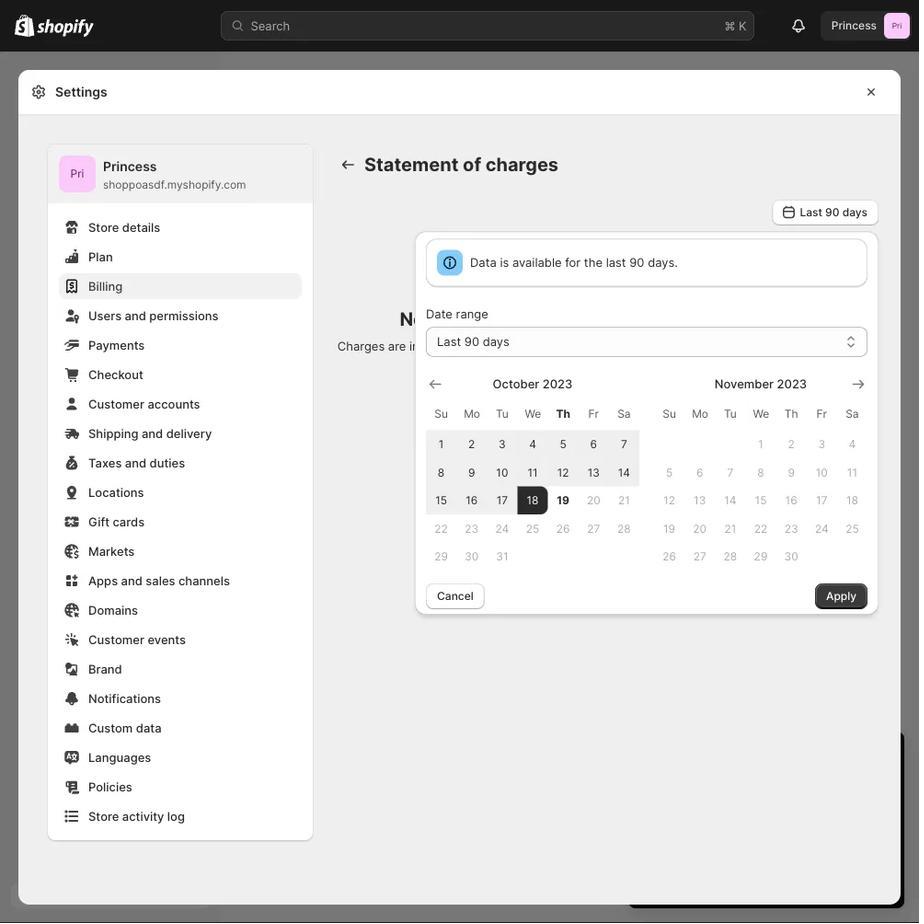 Task type: vqa. For each thing, say whether or not it's contained in the screenshot.


Task type: describe. For each thing, give the bounding box(es) containing it.
26 for rightmost 26 button
[[663, 550, 676, 563]]

2 for october 2023
[[468, 438, 475, 451]]

2 29 from the left
[[754, 550, 768, 563]]

november 2023
[[715, 377, 807, 391]]

1 24 button from the left
[[487, 514, 518, 542]]

1 horizontal spatial 27 button
[[685, 542, 715, 571]]

⌘
[[725, 18, 736, 33]]

1 horizontal spatial 7 button
[[715, 458, 746, 486]]

customer events
[[88, 632, 186, 646]]

4 button for october 2023
[[518, 430, 548, 458]]

1 horizontal spatial 14 button
[[715, 486, 746, 514]]

your
[[694, 339, 719, 353]]

shoppoasdf.myshopify.com
[[103, 178, 246, 191]]

20 for the right 20 button
[[693, 522, 707, 535]]

store for store details
[[88, 220, 119, 234]]

locations
[[88, 485, 144, 499]]

customer accounts link
[[59, 391, 302, 417]]

1 horizontal spatial 6 button
[[685, 458, 715, 486]]

checkout
[[88, 367, 143, 381]]

0 horizontal spatial 13 button
[[579, 458, 609, 486]]

21 for leftmost the 21 button
[[618, 494, 630, 507]]

0 horizontal spatial 7 button
[[609, 430, 640, 458]]

3 button for october 2023
[[487, 430, 518, 458]]

saturday element for november 2023
[[837, 397, 868, 430]]

2 15 from the left
[[755, 494, 767, 507]]

apps,
[[845, 339, 876, 353]]

2 30 button from the left
[[776, 542, 807, 571]]

october 2023
[[493, 377, 573, 391]]

permissions
[[149, 308, 219, 323]]

31 button
[[487, 542, 518, 571]]

2023 for october 2023
[[543, 377, 573, 391]]

10 for 1st 10 button from the right
[[816, 466, 828, 479]]

date
[[426, 307, 453, 321]]

0 horizontal spatial 20 button
[[579, 486, 609, 514]]

labels.
[[651, 358, 687, 372]]

1 horizontal spatial 19
[[664, 522, 676, 535]]

sa for november 2023
[[846, 407, 859, 420]]

10 for second 10 button from right
[[496, 466, 508, 479]]

users and permissions link
[[59, 303, 302, 329]]

4 button for november 2023
[[837, 430, 868, 458]]

custom data link
[[59, 715, 302, 741]]

1 horizontal spatial 26 button
[[654, 542, 685, 571]]

range
[[456, 307, 488, 321]]

charges
[[338, 339, 385, 353]]

taxes
[[88, 456, 122, 470]]

data
[[470, 255, 497, 270]]

shipping
[[600, 358, 648, 372]]

events
[[148, 632, 186, 646]]

policies link
[[59, 774, 302, 800]]

2 11 button from the left
[[837, 458, 868, 486]]

1 vertical spatial last
[[437, 335, 461, 349]]

payments link
[[59, 332, 302, 358]]

markets
[[88, 544, 135, 558]]

were
[[506, 307, 551, 330]]

3 for november 2023
[[819, 438, 826, 451]]

shipping and delivery link
[[59, 421, 302, 446]]

channels
[[178, 573, 230, 588]]

0 horizontal spatial 28 button
[[609, 514, 640, 542]]

17 for second 17 button from the right
[[497, 494, 508, 507]]

1 29 button from the left
[[426, 542, 457, 571]]

2 25 button from the left
[[837, 514, 868, 542]]

delivery
[[166, 426, 212, 440]]

0 vertical spatial for
[[565, 255, 581, 270]]

13 for 13 button to the right
[[694, 494, 706, 507]]

activity
[[122, 809, 164, 823]]

no
[[400, 307, 425, 330]]

30 for first 30 'button' from the right
[[785, 550, 798, 563]]

custom
[[88, 721, 133, 735]]

k
[[739, 18, 747, 33]]

tuesday element for november 2023
[[715, 397, 746, 430]]

wednesday element for october
[[518, 397, 548, 430]]

0 horizontal spatial 19
[[557, 494, 570, 507]]

settings
[[55, 84, 107, 100]]

store details link
[[59, 214, 302, 240]]

13 for 13 button to the left
[[588, 466, 600, 479]]

0 horizontal spatial 14
[[618, 466, 630, 479]]

apps
[[88, 573, 118, 588]]

sales
[[146, 573, 175, 588]]

apps and sales channels
[[88, 573, 230, 588]]

2 24 button from the left
[[807, 514, 837, 542]]

1 10 button from the left
[[487, 458, 518, 486]]

2 29 button from the left
[[746, 542, 776, 571]]

the inside no charges were found for the dates selected. charges are incurred when you've been invoiced for things like your shopify subscription, apps, themes, and shipping labels.
[[642, 307, 671, 330]]

0 vertical spatial charges
[[486, 153, 559, 176]]

apply button
[[815, 583, 868, 609]]

0 horizontal spatial 12 button
[[548, 458, 579, 486]]

statement of charges
[[364, 153, 559, 176]]

are
[[388, 339, 406, 353]]

1 day left in your trial element
[[629, 779, 905, 908]]

languages link
[[59, 744, 302, 770]]

su for november
[[663, 407, 676, 420]]

1 horizontal spatial 21 button
[[715, 514, 746, 542]]

th for november 2023
[[785, 407, 798, 420]]

log
[[167, 809, 185, 823]]

2 22 button from the left
[[746, 514, 776, 542]]

gift cards link
[[59, 509, 302, 535]]

3 button for november 2023
[[807, 430, 837, 458]]

1 25 button from the left
[[518, 514, 548, 542]]

notifications
[[88, 691, 161, 705]]

shopify
[[723, 339, 766, 353]]

2 25 from the left
[[846, 522, 859, 535]]

0 horizontal spatial 19 button
[[548, 486, 579, 514]]

24 for 2nd 24 button from the left
[[815, 522, 829, 535]]

plan
[[88, 249, 113, 264]]

fr for october 2023
[[589, 407, 599, 420]]

1 for october
[[439, 438, 444, 451]]

0 horizontal spatial 27 button
[[579, 514, 609, 542]]

and for delivery
[[142, 426, 163, 440]]

0 horizontal spatial 5 button
[[548, 430, 579, 458]]

1 button for november
[[746, 430, 776, 458]]

2023 for november 2023
[[777, 377, 807, 391]]

16 for 2nd 16 button
[[786, 494, 798, 507]]

store details
[[88, 220, 160, 234]]

customer events link
[[59, 627, 302, 652]]

monday element for november
[[685, 397, 715, 430]]

su for october
[[435, 407, 448, 420]]

store activity log
[[88, 809, 185, 823]]

shop settings menu element
[[48, 144, 313, 840]]

saturday element for october 2023
[[609, 397, 640, 430]]

0 horizontal spatial 26 button
[[548, 514, 579, 542]]

and for duties
[[125, 456, 146, 470]]

markets link
[[59, 538, 302, 564]]

of
[[463, 153, 481, 176]]

you've
[[494, 339, 529, 353]]

things
[[634, 339, 669, 353]]

friday element for october 2023
[[579, 397, 609, 430]]

domains
[[88, 603, 138, 617]]

1 25 from the left
[[526, 522, 540, 535]]

store activity log link
[[59, 803, 302, 829]]

is
[[500, 255, 509, 270]]

0 horizontal spatial last 90 days
[[437, 335, 510, 349]]

2 18 button from the left
[[837, 486, 868, 514]]

8 for 2nd 8 button
[[758, 466, 764, 479]]

available
[[513, 255, 562, 270]]

1 horizontal spatial shopify image
[[37, 19, 94, 37]]

1 18 button from the left
[[518, 486, 548, 514]]

domains link
[[59, 597, 302, 623]]

1 horizontal spatial 12 button
[[654, 486, 685, 514]]

princess for princess
[[832, 19, 877, 32]]

2 10 button from the left
[[807, 458, 837, 486]]

2 for november 2023
[[788, 438, 795, 451]]

2 8 button from the left
[[746, 458, 776, 486]]

like
[[672, 339, 691, 353]]

0 horizontal spatial 14 button
[[609, 458, 640, 486]]

1 horizontal spatial 28
[[724, 550, 737, 563]]

incurred
[[410, 339, 456, 353]]

0 horizontal spatial the
[[584, 255, 603, 270]]

1 horizontal spatial 19 button
[[654, 514, 685, 542]]

2 button for november 2023
[[776, 430, 807, 458]]

1 15 from the left
[[435, 494, 447, 507]]

1 9 button from the left
[[457, 458, 487, 486]]

1 horizontal spatial 20 button
[[685, 514, 715, 542]]

payments
[[88, 338, 145, 352]]

1 horizontal spatial 13 button
[[685, 486, 715, 514]]

1 horizontal spatial 5 button
[[654, 458, 685, 486]]

2 vertical spatial for
[[615, 339, 631, 353]]

tu for october
[[496, 407, 509, 420]]

1 16 button from the left
[[457, 486, 487, 514]]

tu for november
[[724, 407, 737, 420]]

pri button
[[59, 156, 96, 192]]

0 horizontal spatial 28
[[618, 522, 631, 535]]

1 23 from the left
[[465, 522, 479, 535]]

24 for second 24 button from the right
[[496, 522, 509, 535]]

21 for the rightmost the 21 button
[[725, 522, 736, 535]]

invoiced
[[564, 339, 612, 353]]

subscription,
[[769, 339, 842, 353]]

notifications link
[[59, 686, 302, 711]]

0 horizontal spatial 7
[[621, 438, 627, 451]]

1 22 from the left
[[435, 522, 448, 535]]

sunday element for october 2023
[[426, 397, 457, 430]]

last inside popup button
[[800, 206, 823, 219]]

0 horizontal spatial 6 button
[[579, 430, 609, 458]]

customer accounts
[[88, 397, 200, 411]]

0 horizontal spatial 21 button
[[609, 486, 640, 514]]

2 16 button from the left
[[776, 486, 807, 514]]

custom data
[[88, 721, 162, 735]]



Task type: locate. For each thing, give the bounding box(es) containing it.
apply
[[826, 589, 857, 603]]

charges up the when
[[429, 307, 502, 330]]

and
[[125, 308, 146, 323], [575, 358, 596, 372], [142, 426, 163, 440], [125, 456, 146, 470], [121, 573, 143, 588]]

mo down your
[[692, 407, 709, 420]]

sunday element down labels.
[[654, 397, 685, 430]]

0 horizontal spatial shopify image
[[15, 14, 34, 37]]

17 for second 17 button from left
[[816, 494, 828, 507]]

2 4 button from the left
[[837, 430, 868, 458]]

⌘ k
[[725, 18, 747, 33]]

1 wednesday element from the left
[[518, 397, 548, 430]]

dates
[[676, 307, 726, 330]]

1 vertical spatial 26
[[663, 550, 676, 563]]

18 button
[[518, 486, 548, 514], [837, 486, 868, 514]]

1 vertical spatial 21
[[725, 522, 736, 535]]

taxes and duties link
[[59, 450, 302, 476]]

0 vertical spatial 26
[[557, 522, 570, 535]]

2 monday element from the left
[[685, 397, 715, 430]]

0 horizontal spatial su
[[435, 407, 448, 420]]

1 horizontal spatial friday element
[[807, 397, 837, 430]]

shipping
[[88, 426, 138, 440]]

fr down subscription,
[[817, 407, 827, 420]]

sunday element for november 2023
[[654, 397, 685, 430]]

1 mo from the left
[[464, 407, 480, 420]]

1 vertical spatial for
[[612, 307, 637, 330]]

4 for november 2023
[[849, 438, 856, 451]]

charges inside no charges were found for the dates selected. charges are incurred when you've been invoiced for things like your shopify subscription, apps, themes, and shipping labels.
[[429, 307, 502, 330]]

2 2 button from the left
[[776, 430, 807, 458]]

and inside apps and sales channels link
[[121, 573, 143, 588]]

fr for november 2023
[[817, 407, 827, 420]]

1 vertical spatial 7
[[727, 466, 734, 479]]

0 horizontal spatial saturday element
[[609, 397, 640, 430]]

90
[[826, 206, 840, 219], [630, 255, 645, 270], [465, 335, 479, 349]]

duties
[[150, 456, 185, 470]]

mo for october
[[464, 407, 480, 420]]

0 horizontal spatial 29
[[435, 550, 448, 563]]

90 inside popup button
[[826, 206, 840, 219]]

2 store from the top
[[88, 809, 119, 823]]

1 vertical spatial 90
[[630, 255, 645, 270]]

0 horizontal spatial 3 button
[[487, 430, 518, 458]]

2 saturday element from the left
[[837, 397, 868, 430]]

0 horizontal spatial 17 button
[[487, 486, 518, 514]]

we
[[525, 407, 541, 420], [753, 407, 769, 420]]

last 90 days button
[[772, 200, 879, 225]]

and right the users
[[125, 308, 146, 323]]

1 horizontal spatial 18
[[847, 494, 858, 507]]

friday element
[[579, 397, 609, 430], [807, 397, 837, 430]]

last 90 days inside popup button
[[800, 206, 868, 219]]

customer for customer events
[[88, 632, 144, 646]]

and down customer accounts
[[142, 426, 163, 440]]

themes,
[[526, 358, 572, 372]]

30 for second 30 'button' from the right
[[465, 550, 479, 563]]

1 29 from the left
[[435, 550, 448, 563]]

2 wednesday element from the left
[[746, 397, 776, 430]]

2 23 from the left
[[785, 522, 798, 535]]

last
[[800, 206, 823, 219], [437, 335, 461, 349]]

3 for october 2023
[[499, 438, 506, 451]]

0 horizontal spatial princess
[[103, 159, 157, 174]]

18
[[527, 494, 539, 507], [847, 494, 858, 507]]

1 horizontal spatial 22
[[754, 522, 768, 535]]

dialog
[[908, 70, 919, 905]]

0 vertical spatial last 90 days
[[800, 206, 868, 219]]

1 horizontal spatial 2 button
[[776, 430, 807, 458]]

customer
[[88, 397, 144, 411], [88, 632, 144, 646]]

fr down invoiced
[[589, 407, 599, 420]]

21
[[618, 494, 630, 507], [725, 522, 736, 535]]

2 16 from the left
[[786, 494, 798, 507]]

0 horizontal spatial 4
[[529, 438, 536, 451]]

4 button
[[518, 430, 548, 458], [837, 430, 868, 458]]

we for november
[[753, 407, 769, 420]]

6 for the rightmost the 6 button
[[697, 466, 703, 479]]

0 horizontal spatial 18
[[527, 494, 539, 507]]

23 button
[[457, 514, 487, 542], [776, 514, 807, 542]]

7 button
[[609, 430, 640, 458], [715, 458, 746, 486]]

1 horizontal spatial thursday element
[[776, 397, 807, 430]]

billing link
[[59, 273, 302, 299]]

24
[[496, 522, 509, 535], [815, 522, 829, 535]]

1 17 button from the left
[[487, 486, 518, 514]]

1 horizontal spatial 16
[[786, 494, 798, 507]]

1 24 from the left
[[496, 522, 509, 535]]

1 8 button from the left
[[426, 458, 457, 486]]

sunday element
[[426, 397, 457, 430], [654, 397, 685, 430]]

24 up the apply
[[815, 522, 829, 535]]

th down the november 2023
[[785, 407, 798, 420]]

25
[[526, 522, 540, 535], [846, 522, 859, 535]]

24 button up the apply
[[807, 514, 837, 542]]

tu down october in the right top of the page
[[496, 407, 509, 420]]

princess shoppoasdf.myshopify.com
[[103, 159, 246, 191]]

2 17 from the left
[[816, 494, 828, 507]]

november
[[715, 377, 774, 391]]

1 grid from the left
[[426, 375, 640, 571]]

1 2 button from the left
[[457, 430, 487, 458]]

0 vertical spatial 14
[[618, 466, 630, 479]]

days inside popup button
[[843, 206, 868, 219]]

mo for november
[[692, 407, 709, 420]]

1 monday element from the left
[[457, 397, 487, 430]]

1 8 from the left
[[438, 466, 445, 479]]

2 17 button from the left
[[807, 486, 837, 514]]

1 horizontal spatial 18 button
[[837, 486, 868, 514]]

2 30 from the left
[[785, 550, 798, 563]]

tu down november
[[724, 407, 737, 420]]

1 3 from the left
[[499, 438, 506, 451]]

2
[[468, 438, 475, 451], [788, 438, 795, 451]]

grid containing november
[[654, 375, 868, 571]]

1 2023 from the left
[[543, 377, 573, 391]]

25 button
[[518, 514, 548, 542], [837, 514, 868, 542]]

2 1 button from the left
[[746, 430, 776, 458]]

1 3 button from the left
[[487, 430, 518, 458]]

0 horizontal spatial days
[[483, 335, 510, 349]]

saturday element down apps,
[[837, 397, 868, 430]]

1 thursday element from the left
[[548, 397, 579, 430]]

0 horizontal spatial 8 button
[[426, 458, 457, 486]]

friday element for november 2023
[[807, 397, 837, 430]]

sa down apps,
[[846, 407, 859, 420]]

1 horizontal spatial 8
[[758, 466, 764, 479]]

1 horizontal spatial 14
[[724, 494, 737, 507]]

1 horizontal spatial 23
[[785, 522, 798, 535]]

1 30 from the left
[[465, 550, 479, 563]]

date range
[[426, 307, 488, 321]]

1 horizontal spatial 29
[[754, 550, 768, 563]]

1 4 from the left
[[529, 438, 536, 451]]

0 horizontal spatial sa
[[618, 407, 631, 420]]

26
[[557, 522, 570, 535], [663, 550, 676, 563]]

1 sa from the left
[[618, 407, 631, 420]]

1 horizontal spatial 11
[[847, 466, 858, 479]]

0 vertical spatial 5
[[560, 438, 567, 451]]

2 1 from the left
[[758, 438, 764, 451]]

brand
[[88, 662, 122, 676]]

grid containing october
[[426, 375, 640, 571]]

10 button
[[487, 458, 518, 486], [807, 458, 837, 486]]

1 horizontal spatial 30
[[785, 550, 798, 563]]

1 vertical spatial charges
[[429, 307, 502, 330]]

2 9 from the left
[[788, 466, 795, 479]]

2 3 button from the left
[[807, 430, 837, 458]]

princess for princess shoppoasdf.myshopify.com
[[103, 159, 157, 174]]

su down labels.
[[663, 407, 676, 420]]

locations link
[[59, 479, 302, 505]]

customer for customer accounts
[[88, 397, 144, 411]]

7 down november
[[727, 466, 734, 479]]

1 vertical spatial 20
[[693, 522, 707, 535]]

1 th from the left
[[556, 407, 570, 420]]

1 horizontal spatial last
[[800, 206, 823, 219]]

9
[[468, 466, 475, 479], [788, 466, 795, 479]]

24 up 31 button
[[496, 522, 509, 535]]

we down the november 2023
[[753, 407, 769, 420]]

store down policies
[[88, 809, 119, 823]]

princess inside 'princess shoppoasdf.myshopify.com'
[[103, 159, 157, 174]]

been
[[533, 339, 561, 353]]

no charges were found for the dates selected. charges are incurred when you've been invoiced for things like your shopify subscription, apps, themes, and shipping labels.
[[338, 307, 876, 372]]

7 button down november
[[715, 458, 746, 486]]

shopify image
[[15, 14, 34, 37], [37, 19, 94, 37]]

thursday element for october 2023
[[548, 397, 579, 430]]

monday element down the when
[[457, 397, 487, 430]]

2 th from the left
[[785, 407, 798, 420]]

1 friday element from the left
[[579, 397, 609, 430]]

sunday element down incurred
[[426, 397, 457, 430]]

friday element down shipping at the top of the page
[[579, 397, 609, 430]]

31
[[496, 550, 508, 563]]

0 horizontal spatial 5
[[560, 438, 567, 451]]

12 button
[[548, 458, 579, 486], [654, 486, 685, 514]]

we down october 2023 in the top of the page
[[525, 407, 541, 420]]

2 2023 from the left
[[777, 377, 807, 391]]

days.
[[648, 255, 678, 270]]

18 for 2nd 18 button
[[847, 494, 858, 507]]

0 horizontal spatial 16
[[466, 494, 478, 507]]

1 horizontal spatial 5
[[666, 466, 673, 479]]

2 horizontal spatial 90
[[826, 206, 840, 219]]

users and permissions
[[88, 308, 219, 323]]

5
[[560, 438, 567, 451], [666, 466, 673, 479]]

2 23 button from the left
[[776, 514, 807, 542]]

october
[[493, 377, 540, 391]]

0 horizontal spatial 2023
[[543, 377, 573, 391]]

7 down shipping at the top of the page
[[621, 438, 627, 451]]

1 30 button from the left
[[457, 542, 487, 571]]

2 button
[[457, 430, 487, 458], [776, 430, 807, 458]]

0 vertical spatial 19
[[557, 494, 570, 507]]

1 tu from the left
[[496, 407, 509, 420]]

18 for first 18 button from left
[[527, 494, 539, 507]]

2 11 from the left
[[847, 466, 858, 479]]

tuesday element down november
[[715, 397, 746, 430]]

the up things
[[642, 307, 671, 330]]

0 horizontal spatial th
[[556, 407, 570, 420]]

1 10 from the left
[[496, 466, 508, 479]]

0 horizontal spatial 90
[[465, 335, 479, 349]]

for up things
[[612, 307, 637, 330]]

1 horizontal spatial 17
[[816, 494, 828, 507]]

1 22 button from the left
[[426, 514, 457, 542]]

accounts
[[148, 397, 200, 411]]

11 button
[[518, 458, 548, 486], [837, 458, 868, 486]]

6
[[590, 438, 597, 451], [697, 466, 703, 479]]

store up plan
[[88, 220, 119, 234]]

for right "available"
[[565, 255, 581, 270]]

sa down shipping at the top of the page
[[618, 407, 631, 420]]

wednesday element for november
[[746, 397, 776, 430]]

1 button
[[426, 430, 457, 458], [746, 430, 776, 458]]

magnifying glass image
[[605, 270, 609, 273]]

1 we from the left
[[525, 407, 541, 420]]

0 vertical spatial 27
[[587, 522, 600, 535]]

2 15 button from the left
[[746, 486, 776, 514]]

1 horizontal spatial 1 button
[[746, 430, 776, 458]]

20
[[587, 494, 601, 507], [693, 522, 707, 535]]

0 horizontal spatial 8
[[438, 466, 445, 479]]

1 vertical spatial last 90 days
[[437, 335, 510, 349]]

1 23 button from the left
[[457, 514, 487, 542]]

thursday element down the november 2023
[[776, 397, 807, 430]]

1 2 from the left
[[468, 438, 475, 451]]

for up shipping at the top of the page
[[615, 339, 631, 353]]

thursday element down october 2023 in the top of the page
[[548, 397, 579, 430]]

0 horizontal spatial 30 button
[[457, 542, 487, 571]]

we for october
[[525, 407, 541, 420]]

1 horizontal spatial 13
[[694, 494, 706, 507]]

1 horizontal spatial 6
[[697, 466, 703, 479]]

2 mo from the left
[[692, 407, 709, 420]]

9 button
[[457, 458, 487, 486], [776, 458, 807, 486]]

1 vertical spatial 6
[[697, 466, 703, 479]]

1 horizontal spatial 15
[[755, 494, 767, 507]]

policies
[[88, 779, 132, 794]]

17 button
[[487, 486, 518, 514], [807, 486, 837, 514]]

monday element for october
[[457, 397, 487, 430]]

store inside store activity log link
[[88, 809, 119, 823]]

6 for left the 6 button
[[590, 438, 597, 451]]

1 horizontal spatial 29 button
[[746, 542, 776, 571]]

princess image
[[59, 156, 96, 192]]

16 for 1st 16 button
[[466, 494, 478, 507]]

1 horizontal spatial 23 button
[[776, 514, 807, 542]]

2 friday element from the left
[[807, 397, 837, 430]]

2023 down subscription,
[[777, 377, 807, 391]]

1 horizontal spatial 20
[[693, 522, 707, 535]]

1 1 from the left
[[439, 438, 444, 451]]

cards
[[113, 514, 145, 529]]

3 button
[[487, 430, 518, 458], [807, 430, 837, 458]]

and inside no charges were found for the dates selected. charges are incurred when you've been invoiced for things like your shopify subscription, apps, themes, and shipping labels.
[[575, 358, 596, 372]]

1 4 button from the left
[[518, 430, 548, 458]]

mo down the when
[[464, 407, 480, 420]]

and right taxes
[[125, 456, 146, 470]]

28
[[618, 522, 631, 535], [724, 550, 737, 563]]

grid
[[426, 375, 640, 571], [654, 375, 868, 571]]

0 vertical spatial store
[[88, 220, 119, 234]]

saturday element
[[609, 397, 640, 430], [837, 397, 868, 430]]

princess left princess icon
[[832, 19, 877, 32]]

gift
[[88, 514, 110, 529]]

5 button
[[548, 430, 579, 458], [654, 458, 685, 486]]

1 15 button from the left
[[426, 486, 457, 514]]

0 horizontal spatial 21
[[618, 494, 630, 507]]

2 button for october 2023
[[457, 430, 487, 458]]

cancel
[[437, 589, 474, 603]]

2 22 from the left
[[754, 522, 768, 535]]

0 horizontal spatial fr
[[589, 407, 599, 420]]

3 button down october in the right top of the page
[[487, 430, 518, 458]]

12 for the right 12 button
[[664, 494, 675, 507]]

24 button
[[487, 514, 518, 542], [807, 514, 837, 542]]

2 24 from the left
[[815, 522, 829, 535]]

and down invoiced
[[575, 358, 596, 372]]

th down october 2023 in the top of the page
[[556, 407, 570, 420]]

0 vertical spatial princess
[[832, 19, 877, 32]]

1 horizontal spatial last 90 days
[[800, 206, 868, 219]]

1 horizontal spatial 10 button
[[807, 458, 837, 486]]

settings dialog
[[18, 70, 901, 905]]

tuesday element for october 2023
[[487, 397, 518, 430]]

1 vertical spatial the
[[642, 307, 671, 330]]

1 18 from the left
[[527, 494, 539, 507]]

1 button for october
[[426, 430, 457, 458]]

and inside users and permissions link
[[125, 308, 146, 323]]

2 2 from the left
[[788, 438, 795, 451]]

store inside store details link
[[88, 220, 119, 234]]

th for october 2023
[[556, 407, 570, 420]]

wednesday element down october 2023 in the top of the page
[[518, 397, 548, 430]]

0 vertical spatial the
[[584, 255, 603, 270]]

last
[[606, 255, 626, 270]]

0 horizontal spatial 25 button
[[518, 514, 548, 542]]

1 11 from the left
[[528, 466, 538, 479]]

when
[[459, 339, 490, 353]]

1 saturday element from the left
[[609, 397, 640, 430]]

charges right the of at the top of the page
[[486, 153, 559, 176]]

2023 down themes,
[[543, 377, 573, 391]]

search
[[251, 18, 290, 33]]

monday element
[[457, 397, 487, 430], [685, 397, 715, 430]]

tuesday element down october in the right top of the page
[[487, 397, 518, 430]]

27 for the rightmost 27 button
[[694, 550, 707, 563]]

1 11 button from the left
[[518, 458, 548, 486]]

customer down the checkout
[[88, 397, 144, 411]]

taxes and duties
[[88, 456, 185, 470]]

1 horizontal spatial 90
[[630, 255, 645, 270]]

1 horizontal spatial 3 button
[[807, 430, 837, 458]]

24 button up 31 in the right bottom of the page
[[487, 514, 518, 542]]

the left last
[[584, 255, 603, 270]]

last 90 days
[[800, 206, 868, 219], [437, 335, 510, 349]]

wednesday element down the november 2023
[[746, 397, 776, 430]]

friday element down the november 2023
[[807, 397, 837, 430]]

26 for the left 26 button
[[557, 522, 570, 535]]

1 sunday element from the left
[[426, 397, 457, 430]]

tuesday element
[[487, 397, 518, 430], [715, 397, 746, 430]]

1 horizontal spatial 9
[[788, 466, 795, 479]]

2 3 from the left
[[819, 438, 826, 451]]

20 for 20 button to the left
[[587, 494, 601, 507]]

1 su from the left
[[435, 407, 448, 420]]

1 vertical spatial 28
[[724, 550, 737, 563]]

1 16 from the left
[[466, 494, 478, 507]]

1 horizontal spatial 12
[[664, 494, 675, 507]]

1 fr from the left
[[589, 407, 599, 420]]

0 horizontal spatial last
[[437, 335, 461, 349]]

saturday element down shipping at the top of the page
[[609, 397, 640, 430]]

billing
[[88, 279, 123, 293]]

sa for october 2023
[[618, 407, 631, 420]]

1 horizontal spatial days
[[843, 206, 868, 219]]

1 horizontal spatial sunday element
[[654, 397, 685, 430]]

2 10 from the left
[[816, 466, 828, 479]]

1 horizontal spatial 28 button
[[715, 542, 746, 571]]

2 tuesday element from the left
[[715, 397, 746, 430]]

gift cards
[[88, 514, 145, 529]]

found
[[555, 307, 607, 330]]

1 horizontal spatial 4
[[849, 438, 856, 451]]

1 9 from the left
[[468, 466, 475, 479]]

2 9 button from the left
[[776, 458, 807, 486]]

1 horizontal spatial 17 button
[[807, 486, 837, 514]]

0 horizontal spatial grid
[[426, 375, 640, 571]]

27 for the left 27 button
[[587, 522, 600, 535]]

10
[[496, 466, 508, 479], [816, 466, 828, 479]]

3
[[499, 438, 506, 451], [819, 438, 826, 451]]

for
[[565, 255, 581, 270], [612, 307, 637, 330], [615, 339, 631, 353]]

16
[[466, 494, 478, 507], [786, 494, 798, 507]]

customer down domains
[[88, 632, 144, 646]]

monday element down november
[[685, 397, 715, 430]]

1 horizontal spatial princess
[[832, 19, 877, 32]]

2 8 from the left
[[758, 466, 764, 479]]

1 horizontal spatial 15 button
[[746, 486, 776, 514]]

1 17 from the left
[[497, 494, 508, 507]]

languages
[[88, 750, 151, 764]]

2 4 from the left
[[849, 438, 856, 451]]

thursday element for november 2023
[[776, 397, 807, 430]]

1 horizontal spatial 7
[[727, 466, 734, 479]]

1 store from the top
[[88, 220, 119, 234]]

1 customer from the top
[[88, 397, 144, 411]]

1 vertical spatial 14
[[724, 494, 737, 507]]

thursday element
[[548, 397, 579, 430], [776, 397, 807, 430]]

and right apps
[[121, 573, 143, 588]]

2 grid from the left
[[654, 375, 868, 571]]

2 thursday element from the left
[[776, 397, 807, 430]]

cancel button
[[426, 583, 485, 609]]

12 for the left 12 button
[[557, 466, 569, 479]]

store for store activity log
[[88, 809, 119, 823]]

and for sales
[[121, 573, 143, 588]]

1 horizontal spatial 24
[[815, 522, 829, 535]]

and for permissions
[[125, 308, 146, 323]]

princess image
[[884, 13, 910, 39]]

0 horizontal spatial 2 button
[[457, 430, 487, 458]]

0 horizontal spatial 15
[[435, 494, 447, 507]]

and inside shipping and delivery link
[[142, 426, 163, 440]]

20 button
[[579, 486, 609, 514], [685, 514, 715, 542]]

7 button down shipping at the top of the page
[[609, 430, 640, 458]]

plan link
[[59, 244, 302, 270]]

su down incurred
[[435, 407, 448, 420]]

and inside taxes and duties link
[[125, 456, 146, 470]]

shipping and delivery
[[88, 426, 212, 440]]

2 sunday element from the left
[[654, 397, 685, 430]]

3 button down the november 2023
[[807, 430, 837, 458]]

4 for october 2023
[[529, 438, 536, 451]]

17
[[497, 494, 508, 507], [816, 494, 828, 507]]

8 for first 8 button from left
[[438, 466, 445, 479]]

2 tu from the left
[[724, 407, 737, 420]]

checkout link
[[59, 362, 302, 387]]

princess up shoppoasdf.myshopify.com at the top left of page
[[103, 159, 157, 174]]

1 horizontal spatial 21
[[725, 522, 736, 535]]

wednesday element
[[518, 397, 548, 430], [746, 397, 776, 430]]

2 su from the left
[[663, 407, 676, 420]]

2 sa from the left
[[846, 407, 859, 420]]

0 horizontal spatial 22 button
[[426, 514, 457, 542]]

1 for november
[[758, 438, 764, 451]]



